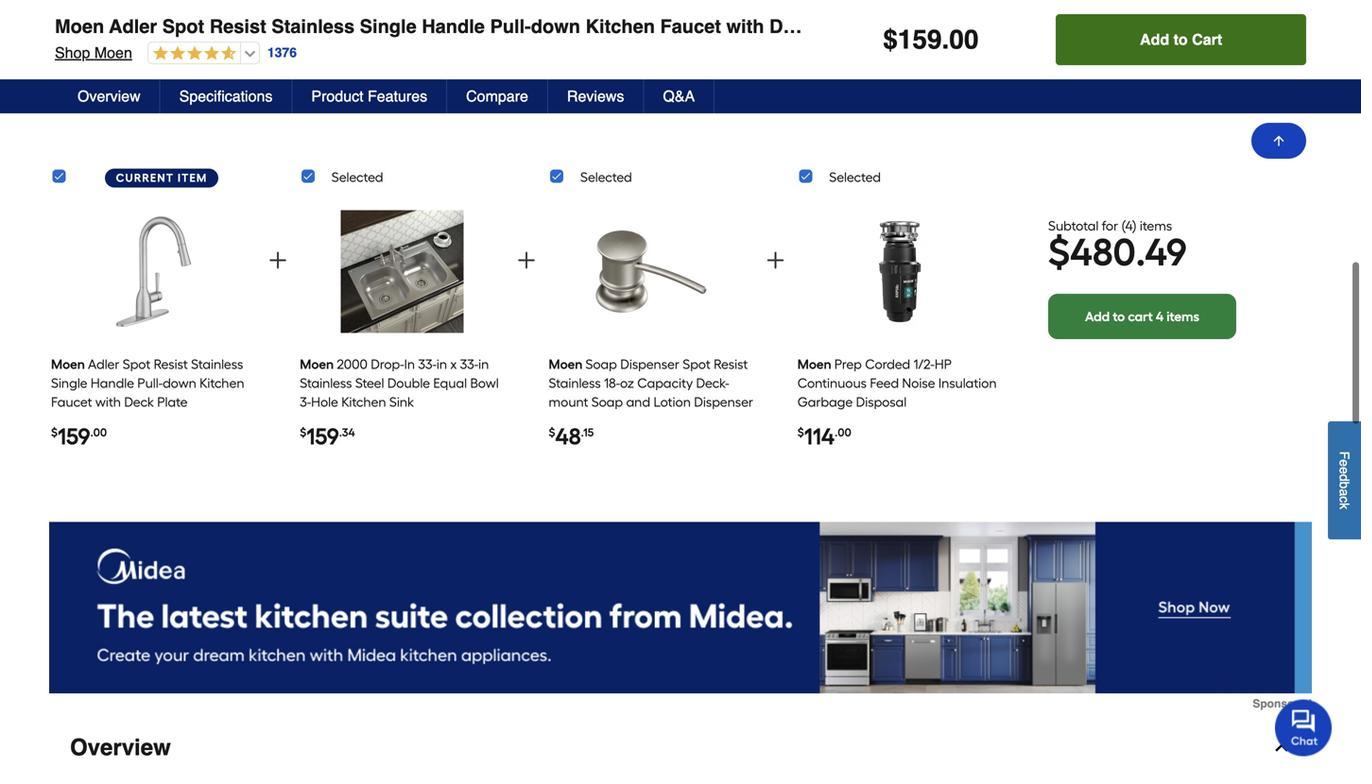 Task type: describe. For each thing, give the bounding box(es) containing it.
.00 for 159
[[90, 426, 107, 440]]

x
[[450, 356, 457, 372]]

.
[[942, 25, 950, 55]]

sink
[[389, 394, 414, 410]]

1 horizontal spatial dispenser
[[694, 394, 754, 410]]

k
[[1338, 503, 1353, 510]]

moen adler spot resist stainless single handle pull-down kitchen faucet with deck plate image
[[92, 203, 215, 341]]

current item
[[116, 171, 208, 185]]

moen adler spot resist stainless single handle pull-down kitchen faucet with deck plate
[[55, 16, 865, 37]]

adler spot resist stainless single handle pull-down kitchen faucet with deck plate
[[51, 356, 244, 410]]

cart
[[1193, 31, 1223, 48]]

(
[[1122, 218, 1126, 234]]

q&a button
[[644, 79, 715, 113]]

4 for subtotal for ( 4 ) items $ 480 .49
[[1126, 218, 1133, 234]]

0 vertical spatial down
[[531, 16, 581, 37]]

subtotal for ( 4 ) items $ 480 .49
[[1049, 218, 1187, 275]]

0 vertical spatial 1376
[[262, 17, 291, 32]]

resist inside the adler spot resist stainless single handle pull-down kitchen faucet with deck plate
[[154, 356, 188, 372]]

2000 drop-in 33-in x 33-in stainless steel double equal bowl 3-hole kitchen sink
[[300, 356, 499, 410]]

1 vertical spatial items
[[1167, 309, 1200, 325]]

in-
[[1065, 0, 1080, 13]]

moen 2000 drop-in 33-in x 33-in stainless steel double equal bowl 3-hole kitchen sink image
[[341, 203, 464, 341]]

.34
[[339, 426, 355, 440]]

down inside the adler spot resist stainless single handle pull-down kitchen faucet with deck plate
[[163, 375, 196, 391]]

reviews
[[567, 87, 624, 105]]

480
[[1071, 230, 1136, 275]]

159 for .34
[[307, 423, 339, 450]]

continuous
[[798, 375, 867, 391]]

stainless inside the adler spot resist stainless single handle pull-down kitchen faucet with deck plate
[[191, 356, 243, 372]]

item
[[1036, 0, 1061, 13]]

deck inside the adler spot resist stainless single handle pull-down kitchen faucet with deck plate
[[124, 394, 154, 410]]

it
[[1156, 0, 1163, 13]]

stainless inside 2000 drop-in 33-in x 33-in stainless steel double equal bowl 3-hole kitchen sink
[[300, 375, 352, 391]]

back
[[1167, 0, 1194, 13]]

resist for soap dispenser spot resist stainless 18-oz capacity deck- mount soap and lotion dispenser
[[714, 356, 748, 372]]

new,
[[958, 0, 985, 13]]

plus image for $ 159 .00
[[267, 249, 289, 272]]

product features
[[311, 87, 428, 105]]

f
[[1338, 452, 1353, 460]]

2 e from the top
[[1338, 467, 1353, 474]]

disposal
[[856, 394, 907, 410]]

handle inside the adler spot resist stainless single handle pull-down kitchen faucet with deck plate
[[91, 375, 134, 391]]

of
[[1257, 0, 1268, 13]]

soap dispenser spot resist stainless 18-oz capacity deck- mount soap and lotion dispenser
[[549, 356, 754, 410]]

48 list item
[[549, 196, 754, 477]]

with inside the adler spot resist stainless single handle pull-down kitchen faucet with deck plate
[[95, 394, 121, 410]]

f e e d b a c k button
[[1329, 422, 1362, 540]]

)
[[1133, 218, 1137, 234]]

us
[[1213, 0, 1227, 13]]

1 vertical spatial shop
[[55, 44, 90, 61]]

f e e d b a c k
[[1338, 452, 1353, 510]]

spot for moen adler spot resist stainless single handle pull-down kitchen faucet with deck plate
[[162, 16, 204, 37]]

plate inside the adler spot resist stainless single handle pull-down kitchen faucet with deck plate
[[157, 394, 188, 410]]

0 vertical spatial 4.6 stars image
[[143, 17, 231, 35]]

$ 159 .00
[[51, 423, 107, 450]]

learn more link
[[933, 14, 1001, 33]]

a
[[1338, 489, 1353, 497]]

together
[[627, 89, 742, 116]]

0 vertical spatial plate
[[820, 16, 865, 37]]

1/2-
[[914, 356, 935, 372]]

better together
[[544, 89, 742, 116]]

0 vertical spatial kitchen
[[586, 16, 655, 37]]

features
[[368, 87, 428, 105]]

adler inside the adler spot resist stainless single handle pull-down kitchen faucet with deck plate
[[88, 356, 120, 372]]

capacity
[[638, 375, 693, 391]]

spot inside the adler spot resist stainless single handle pull-down kitchen faucet with deck plate
[[123, 356, 151, 372]]

noise
[[903, 375, 936, 391]]

product
[[311, 87, 364, 105]]

return
[[885, 0, 925, 13]]

and
[[626, 394, 651, 410]]

plus image for $ 159 .34
[[516, 249, 538, 272]]

kitchen inside the adler spot resist stainless single handle pull-down kitchen faucet with deck plate
[[200, 375, 244, 391]]

$ inside subtotal for ( 4 ) items $ 480 .49
[[1049, 230, 1071, 275]]

0 vertical spatial soap
[[586, 356, 617, 372]]

charge.
[[885, 16, 930, 31]]

$ for $ 159 . 00
[[883, 25, 898, 55]]

114 list item
[[798, 196, 1003, 477]]

add to cart
[[1140, 31, 1223, 48]]

subtotal
[[1049, 218, 1099, 234]]

faucet inside the adler spot resist stainless single handle pull-down kitchen faucet with deck plate
[[51, 394, 92, 410]]

store
[[1080, 0, 1109, 13]]

q&a
[[663, 87, 695, 105]]

1 horizontal spatial with
[[727, 16, 765, 37]]

159 list item for current item
[[51, 196, 256, 477]]

114
[[804, 423, 835, 450]]

to for add to cart 4 items
[[1113, 309, 1126, 325]]

$ 159 .34
[[300, 423, 355, 450]]

oz
[[620, 375, 634, 391]]

better together heading
[[49, 87, 1237, 118]]

159 for .
[[898, 25, 942, 55]]

item number 1 3 6 1 1 8 0 and model number 8 7 2 3 3 s r s element
[[49, 0, 1313, 10]]

18-
[[604, 375, 620, 391]]

2 33- from the left
[[460, 356, 479, 372]]

1 vertical spatial soap
[[592, 394, 623, 410]]

return your new, unused item in-store or ship it back to us free of charge.
[[885, 0, 1268, 31]]

d
[[1338, 474, 1353, 482]]

1 vertical spatial 1376
[[267, 45, 297, 60]]

.49
[[1136, 230, 1187, 275]]

for
[[1102, 218, 1119, 234]]

equal
[[433, 375, 467, 391]]

specifications
[[179, 87, 273, 105]]

resist for moen adler spot resist stainless single handle pull-down kitchen faucet with deck plate
[[210, 16, 266, 37]]

feed
[[870, 375, 899, 391]]

bowl
[[470, 375, 499, 391]]

0 vertical spatial overview
[[78, 87, 141, 105]]



Task type: vqa. For each thing, say whether or not it's contained in the screenshot.
Rating
no



Task type: locate. For each thing, give the bounding box(es) containing it.
$ inside the $ 159 .00
[[51, 426, 58, 440]]

1 selected from the left
[[332, 169, 383, 185]]

$ for $ 114 .00
[[798, 426, 804, 440]]

plate
[[820, 16, 865, 37], [157, 394, 188, 410]]

159 down return
[[898, 25, 942, 55]]

ship
[[1128, 0, 1153, 13]]

0 horizontal spatial spot
[[123, 356, 151, 372]]

2 horizontal spatial resist
[[714, 356, 748, 372]]

0 vertical spatial shop
[[49, 17, 85, 34]]

1 horizontal spatial add
[[1140, 31, 1170, 48]]

add for add to cart 4 items
[[1086, 309, 1110, 325]]

handle
[[422, 16, 485, 37], [91, 375, 134, 391]]

2 horizontal spatial selected
[[830, 169, 881, 185]]

.00 down the adler spot resist stainless single handle pull-down kitchen faucet with deck plate
[[90, 426, 107, 440]]

.15
[[581, 426, 594, 440]]

0 horizontal spatial 4
[[1126, 218, 1133, 234]]

4 right cart
[[1156, 309, 1164, 325]]

1 horizontal spatial in
[[479, 356, 489, 372]]

hp
[[935, 356, 952, 372]]

4 for add to cart 4 items
[[1156, 309, 1164, 325]]

kitchen
[[586, 16, 655, 37], [200, 375, 244, 391], [342, 394, 386, 410]]

unused
[[989, 0, 1033, 13]]

0 horizontal spatial plate
[[157, 394, 188, 410]]

prep corded 1/2-hp continuous feed noise insulation garbage disposal
[[798, 356, 997, 410]]

2 159 list item from the left
[[300, 196, 505, 477]]

2 vertical spatial to
[[1113, 309, 1126, 325]]

in left x
[[437, 356, 447, 372]]

0 horizontal spatial with
[[95, 394, 121, 410]]

steel
[[355, 375, 384, 391]]

3 plus image from the left
[[764, 249, 787, 272]]

.00
[[90, 426, 107, 440], [835, 426, 852, 440]]

1 vertical spatial add
[[1086, 309, 1110, 325]]

1 horizontal spatial .00
[[835, 426, 852, 440]]

to inside return your new, unused item in-store or ship it back to us free of charge.
[[1198, 0, 1209, 13]]

items inside subtotal for ( 4 ) items $ 480 .49
[[1140, 218, 1173, 234]]

0 horizontal spatial .00
[[90, 426, 107, 440]]

1 horizontal spatial pull-
[[490, 16, 531, 37]]

spot
[[162, 16, 204, 37], [123, 356, 151, 372], [683, 356, 711, 372]]

0 vertical spatial to
[[1198, 0, 1209, 13]]

1 vertical spatial 4.6 stars image
[[148, 45, 236, 63]]

items
[[1140, 218, 1173, 234], [1167, 309, 1200, 325]]

advertisement region
[[49, 522, 1313, 711]]

selected for 48
[[581, 169, 632, 185]]

1 vertical spatial deck
[[124, 394, 154, 410]]

to for add to cart
[[1174, 31, 1188, 48]]

159 down the adler spot resist stainless single handle pull-down kitchen faucet with deck plate
[[58, 423, 90, 450]]

0 horizontal spatial 159
[[58, 423, 90, 450]]

add for add to cart
[[1140, 31, 1170, 48]]

0 vertical spatial shop moen
[[49, 17, 127, 34]]

1 horizontal spatial to
[[1174, 31, 1188, 48]]

.00 inside $ 114 .00
[[835, 426, 852, 440]]

spot for soap dispenser spot resist stainless 18-oz capacity deck- mount soap and lotion dispenser
[[683, 356, 711, 372]]

prep
[[835, 356, 862, 372]]

0 horizontal spatial 159 list item
[[51, 196, 256, 477]]

1 vertical spatial single
[[51, 375, 87, 391]]

.00 down garbage
[[835, 426, 852, 440]]

e up d
[[1338, 460, 1353, 467]]

resist inside 'soap dispenser spot resist stainless 18-oz capacity deck- mount soap and lotion dispenser'
[[714, 356, 748, 372]]

spot up "specifications"
[[162, 16, 204, 37]]

2 horizontal spatial spot
[[683, 356, 711, 372]]

faucet
[[660, 16, 721, 37], [51, 394, 92, 410]]

$ 48 .15
[[549, 423, 594, 450]]

selected for 114
[[830, 169, 881, 185]]

single right heart outline icon in the left top of the page
[[360, 16, 417, 37]]

0 horizontal spatial kitchen
[[200, 375, 244, 391]]

stainless inside 'soap dispenser spot resist stainless 18-oz capacity deck- mount soap and lotion dispenser'
[[549, 375, 601, 391]]

0 horizontal spatial single
[[51, 375, 87, 391]]

1 horizontal spatial 4
[[1156, 309, 1164, 325]]

selected for 159
[[332, 169, 383, 185]]

48
[[556, 423, 581, 450]]

0 horizontal spatial add
[[1086, 309, 1110, 325]]

1 horizontal spatial kitchen
[[342, 394, 386, 410]]

0 vertical spatial pull-
[[490, 16, 531, 37]]

0 vertical spatial adler
[[109, 16, 157, 37]]

to
[[1198, 0, 1209, 13], [1174, 31, 1188, 48], [1113, 309, 1126, 325]]

moen inside 114 list item
[[798, 356, 832, 372]]

overview button
[[59, 79, 160, 113], [49, 719, 1313, 769]]

0 horizontal spatial faucet
[[51, 394, 92, 410]]

plus image for $ 48 .15
[[764, 249, 787, 272]]

1 horizontal spatial selected
[[581, 169, 632, 185]]

0 horizontal spatial to
[[1113, 309, 1126, 325]]

4 right for
[[1126, 218, 1133, 234]]

add to cart 4 items
[[1086, 309, 1200, 325]]

moen
[[55, 16, 104, 37], [89, 17, 127, 34], [94, 44, 132, 61], [51, 356, 85, 372], [300, 356, 334, 372], [549, 356, 583, 372], [798, 356, 832, 372]]

1 horizontal spatial single
[[360, 16, 417, 37]]

moen soap dispenser spot resist stainless 18-oz capacity deck-mount soap and lotion dispenser image
[[590, 203, 713, 341]]

1376 left heart outline icon in the left top of the page
[[262, 17, 291, 32]]

1 horizontal spatial plus image
[[516, 249, 538, 272]]

1 horizontal spatial plate
[[820, 16, 865, 37]]

0 vertical spatial faucet
[[660, 16, 721, 37]]

4 inside subtotal for ( 4 ) items $ 480 .49
[[1126, 218, 1133, 234]]

soap down 18-
[[592, 394, 623, 410]]

to inside button
[[1174, 31, 1188, 48]]

2 horizontal spatial kitchen
[[586, 16, 655, 37]]

2 plus image from the left
[[516, 249, 538, 272]]

0 vertical spatial add
[[1140, 31, 1170, 48]]

33- right x
[[460, 356, 479, 372]]

mount
[[549, 394, 588, 410]]

e
[[1338, 460, 1353, 467], [1338, 467, 1353, 474]]

159 list item
[[51, 196, 256, 477], [300, 196, 505, 477]]

resist
[[210, 16, 266, 37], [154, 356, 188, 372], [714, 356, 748, 372]]

insulation
[[939, 375, 997, 391]]

faucet down item number 1 3 6 1 1 8 0 and model number 8 7 2 3 3 s r s element
[[660, 16, 721, 37]]

selected
[[332, 169, 383, 185], [581, 169, 632, 185], [830, 169, 881, 185]]

b
[[1338, 482, 1353, 489]]

1 vertical spatial pull-
[[137, 375, 163, 391]]

0 vertical spatial items
[[1140, 218, 1173, 234]]

plus image
[[267, 249, 289, 272], [516, 249, 538, 272], [764, 249, 787, 272]]

e up b
[[1338, 467, 1353, 474]]

1 plus image from the left
[[267, 249, 289, 272]]

1376 up specifications button
[[267, 45, 297, 60]]

soap up 18-
[[586, 356, 617, 372]]

1 horizontal spatial handle
[[422, 16, 485, 37]]

0 vertical spatial 4
[[1126, 218, 1133, 234]]

0 horizontal spatial deck
[[124, 394, 154, 410]]

1 33- from the left
[[418, 356, 437, 372]]

1 in from the left
[[437, 356, 447, 372]]

$
[[883, 25, 898, 55], [1049, 230, 1071, 275], [51, 426, 58, 440], [300, 426, 307, 440], [549, 426, 556, 440], [798, 426, 804, 440]]

$ for $ 159 .00
[[51, 426, 58, 440]]

1 e from the top
[[1338, 460, 1353, 467]]

1 vertical spatial adler
[[88, 356, 120, 372]]

2 horizontal spatial 159
[[898, 25, 942, 55]]

1 horizontal spatial down
[[531, 16, 581, 37]]

$ inside $ 159 .34
[[300, 426, 307, 440]]

159 for .00
[[58, 423, 90, 450]]

1 vertical spatial handle
[[91, 375, 134, 391]]

3 selected from the left
[[830, 169, 881, 185]]

$ for $ 159 .34
[[300, 426, 307, 440]]

garbage
[[798, 394, 853, 410]]

0 vertical spatial overview button
[[59, 79, 160, 113]]

learn more
[[933, 16, 1001, 31]]

0 horizontal spatial 33-
[[418, 356, 437, 372]]

0 horizontal spatial dispenser
[[621, 356, 680, 372]]

drop-
[[371, 356, 404, 372]]

moen inside 48 list item
[[549, 356, 583, 372]]

kitchen inside 2000 drop-in 33-in x 33-in stainless steel double equal bowl 3-hole kitchen sink
[[342, 394, 386, 410]]

0 horizontal spatial plus image
[[267, 249, 289, 272]]

1 horizontal spatial 33-
[[460, 356, 479, 372]]

$ inside $ 114 .00
[[798, 426, 804, 440]]

$ 159 . 00
[[883, 25, 979, 55]]

add inside button
[[1140, 31, 1170, 48]]

free
[[1231, 0, 1253, 13]]

more
[[971, 16, 1001, 31]]

c
[[1338, 497, 1353, 503]]

arrow up image
[[1272, 133, 1287, 148]]

cart
[[1128, 309, 1153, 325]]

159
[[898, 25, 942, 55], [58, 423, 90, 450], [307, 423, 339, 450]]

159 down hole
[[307, 423, 339, 450]]

1 vertical spatial with
[[95, 394, 121, 410]]

0 vertical spatial dispenser
[[621, 356, 680, 372]]

items right cart
[[1167, 309, 1200, 325]]

0 vertical spatial single
[[360, 16, 417, 37]]

chevron up image
[[1273, 739, 1292, 758]]

2 .00 from the left
[[835, 426, 852, 440]]

1 vertical spatial overview button
[[49, 719, 1313, 769]]

current
[[116, 171, 174, 185]]

0 horizontal spatial resist
[[154, 356, 188, 372]]

1 horizontal spatial 159 list item
[[300, 196, 505, 477]]

2 horizontal spatial plus image
[[764, 249, 787, 272]]

1 horizontal spatial 159
[[307, 423, 339, 450]]

0 horizontal spatial handle
[[91, 375, 134, 391]]

2 vertical spatial kitchen
[[342, 394, 386, 410]]

lotion
[[654, 394, 691, 410]]

handle up compare
[[422, 16, 485, 37]]

deck
[[770, 16, 815, 37], [124, 394, 154, 410]]

$ inside $ 48 .15
[[549, 426, 556, 440]]

compare button
[[447, 79, 548, 113]]

1 vertical spatial dispenser
[[694, 394, 754, 410]]

resist up deck- at right
[[714, 356, 748, 372]]

in
[[404, 356, 415, 372]]

1 horizontal spatial spot
[[162, 16, 204, 37]]

spot inside 'soap dispenser spot resist stainless 18-oz capacity deck- mount soap and lotion dispenser'
[[683, 356, 711, 372]]

0 horizontal spatial pull-
[[137, 375, 163, 391]]

3-
[[300, 394, 311, 410]]

.00 for 114
[[835, 426, 852, 440]]

learn
[[933, 16, 967, 31]]

or
[[1113, 0, 1125, 13]]

0 horizontal spatial selected
[[332, 169, 383, 185]]

1 159 list item from the left
[[51, 196, 256, 477]]

down
[[531, 16, 581, 37], [163, 375, 196, 391]]

double
[[388, 375, 430, 391]]

resist up "specifications"
[[210, 16, 266, 37]]

1 vertical spatial overview
[[70, 735, 171, 761]]

with down item number 1 3 6 1 1 8 0 and model number 8 7 2 3 3 s r s element
[[727, 16, 765, 37]]

single inside the adler spot resist stainless single handle pull-down kitchen faucet with deck plate
[[51, 375, 87, 391]]

product features button
[[293, 79, 447, 113]]

00
[[950, 25, 979, 55]]

resist down moen adler spot resist stainless single handle pull-down kitchen faucet with deck plate 'image'
[[154, 356, 188, 372]]

specifications button
[[160, 79, 293, 113]]

0 vertical spatial handle
[[422, 16, 485, 37]]

dispenser down deck- at right
[[694, 394, 754, 410]]

2000
[[337, 356, 368, 372]]

with up the $ 159 .00
[[95, 394, 121, 410]]

0 horizontal spatial in
[[437, 356, 447, 372]]

spot up deck- at right
[[683, 356, 711, 372]]

33- right in at left top
[[418, 356, 437, 372]]

33-
[[418, 356, 437, 372], [460, 356, 479, 372]]

corded
[[865, 356, 911, 372]]

deck-
[[696, 375, 730, 391]]

0 vertical spatial with
[[727, 16, 765, 37]]

add down 'it'
[[1140, 31, 1170, 48]]

hole
[[311, 394, 338, 410]]

1 vertical spatial to
[[1174, 31, 1188, 48]]

2 selected from the left
[[581, 169, 632, 185]]

2 in from the left
[[479, 356, 489, 372]]

1 vertical spatial shop moen
[[55, 44, 132, 61]]

pull- inside the adler spot resist stainless single handle pull-down kitchen faucet with deck plate
[[137, 375, 163, 391]]

add to cart 4 items link
[[1049, 294, 1237, 340]]

single up the $ 159 .00
[[51, 375, 87, 391]]

spot down moen adler spot resist stainless single handle pull-down kitchen faucet with deck plate 'image'
[[123, 356, 151, 372]]

dispenser up capacity
[[621, 356, 680, 372]]

1 .00 from the left
[[90, 426, 107, 440]]

heart outline image
[[311, 14, 334, 37]]

add left cart
[[1086, 309, 1110, 325]]

in up bowl
[[479, 356, 489, 372]]

reviews button
[[548, 79, 644, 113]]

add to cart button
[[1056, 14, 1307, 65]]

your
[[929, 0, 955, 13]]

0 horizontal spatial down
[[163, 375, 196, 391]]

$ 114 .00
[[798, 423, 852, 450]]

2 horizontal spatial to
[[1198, 0, 1209, 13]]

1 horizontal spatial resist
[[210, 16, 266, 37]]

1 vertical spatial kitchen
[[200, 375, 244, 391]]

better
[[544, 89, 622, 116]]

moen prep corded 1/2-hp continuous feed noise insulation garbage disposal image
[[839, 203, 962, 341]]

item
[[178, 171, 208, 185]]

4.6 stars image
[[143, 17, 231, 35], [148, 45, 236, 63]]

pull-
[[490, 16, 531, 37], [137, 375, 163, 391]]

$ for $ 48 .15
[[549, 426, 556, 440]]

0 vertical spatial deck
[[770, 16, 815, 37]]

1 horizontal spatial faucet
[[660, 16, 721, 37]]

faucet up the $ 159 .00
[[51, 394, 92, 410]]

1 vertical spatial down
[[163, 375, 196, 391]]

4
[[1126, 218, 1133, 234], [1156, 309, 1164, 325]]

1 horizontal spatial deck
[[770, 16, 815, 37]]

add
[[1140, 31, 1170, 48], [1086, 309, 1110, 325]]

1 vertical spatial 4
[[1156, 309, 1164, 325]]

1 vertical spatial plate
[[157, 394, 188, 410]]

1 vertical spatial faucet
[[51, 394, 92, 410]]

.00 inside the $ 159 .00
[[90, 426, 107, 440]]

chat invite button image
[[1276, 699, 1333, 757]]

items right )
[[1140, 218, 1173, 234]]

handle up the $ 159 .00
[[91, 375, 134, 391]]

159 list item for selected
[[300, 196, 505, 477]]



